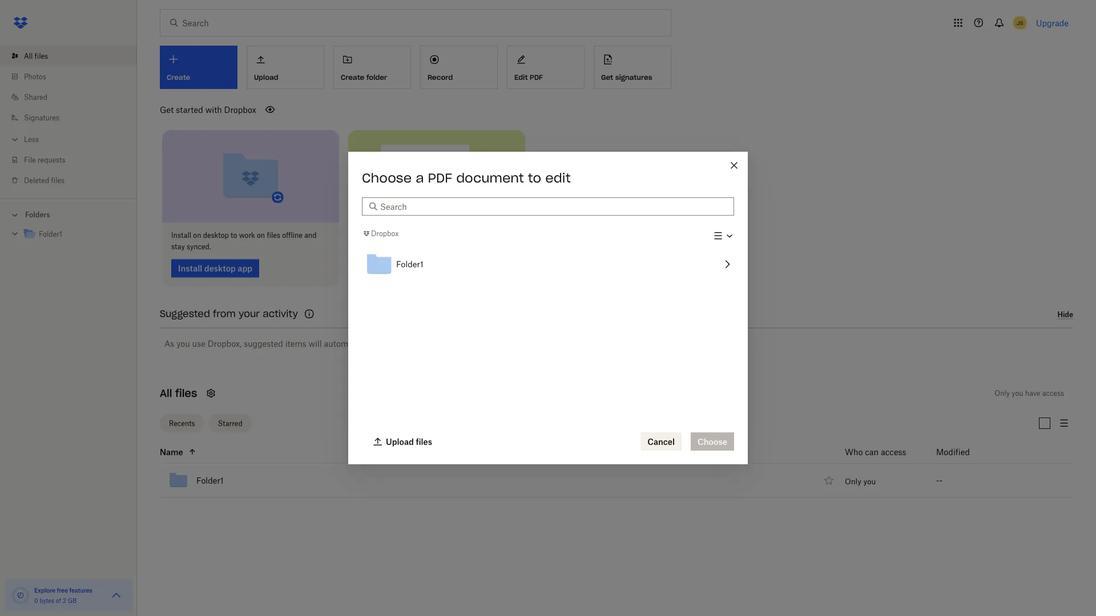 Task type: locate. For each thing, give the bounding box(es) containing it.
file requests
[[24, 156, 66, 164]]

1 vertical spatial dropbox
[[371, 230, 399, 238]]

to inside install on desktop to work on files offline and stay synced.
[[231, 231, 237, 240]]

list
[[0, 39, 137, 199]]

files inside deleted files link
[[51, 176, 65, 185]]

0 horizontal spatial edit
[[474, 231, 486, 240]]

dropbox right started
[[224, 105, 256, 115]]

only inside name folder1, modified 11/16/2023 2:30 pm, element
[[845, 477, 862, 487]]

0 vertical spatial all
[[24, 52, 33, 60]]

1 horizontal spatial with
[[394, 231, 408, 240]]

files right deleted
[[51, 176, 65, 185]]

only
[[995, 390, 1010, 398], [845, 477, 862, 487]]

photos link
[[9, 66, 137, 87]]

with inside share files with anyone and control edit or view access.
[[394, 231, 408, 240]]

access right the can
[[881, 448, 907, 457]]

create folder
[[341, 73, 387, 82]]

1 horizontal spatial dropbox
[[371, 230, 399, 238]]

0 horizontal spatial only
[[845, 477, 862, 487]]

on up 'synced.'
[[193, 231, 201, 240]]

view
[[496, 231, 511, 240]]

only left have
[[995, 390, 1010, 398]]

pdf right a
[[428, 170, 452, 186]]

a
[[416, 170, 424, 186]]

can
[[865, 448, 879, 457]]

get signatures
[[601, 73, 653, 82]]

1 horizontal spatial and
[[435, 231, 447, 240]]

2 horizontal spatial folder1
[[396, 260, 424, 269]]

2 vertical spatial you
[[864, 477, 876, 487]]

1 horizontal spatial only
[[995, 390, 1010, 398]]

0 horizontal spatial and
[[305, 231, 317, 240]]

gb
[[68, 598, 77, 605]]

on
[[193, 231, 201, 240], [257, 231, 265, 240]]

quota usage element
[[11, 587, 30, 605]]

get signatures button
[[594, 46, 672, 89]]

0 horizontal spatial pdf
[[428, 170, 452, 186]]

1 vertical spatial pdf
[[428, 170, 452, 186]]

to up search text box
[[528, 170, 542, 186]]

with
[[205, 105, 222, 115], [394, 231, 408, 240]]

files up recents "button"
[[175, 387, 197, 400]]

0 vertical spatial to
[[528, 170, 542, 186]]

1 horizontal spatial folder1
[[196, 476, 224, 486]]

choose a pdf document to edit dialog
[[348, 152, 748, 465]]

2 and from the left
[[435, 231, 447, 240]]

1 vertical spatial with
[[394, 231, 408, 240]]

you left have
[[1012, 390, 1024, 398]]

signatures
[[616, 73, 653, 82]]

anyone
[[410, 231, 433, 240]]

edit up search text box
[[546, 170, 571, 186]]

get inside button
[[601, 73, 614, 82]]

deleted files
[[24, 176, 65, 185]]

suggested
[[244, 339, 283, 349]]

folder1 inside button
[[396, 260, 424, 269]]

1 vertical spatial edit
[[474, 231, 486, 240]]

1 horizontal spatial get
[[601, 73, 614, 82]]

you down the can
[[864, 477, 876, 487]]

files inside share files with anyone and control edit or view access.
[[379, 231, 392, 240]]

or
[[488, 231, 495, 240]]

file
[[24, 156, 36, 164]]

files right share
[[379, 231, 392, 240]]

all
[[24, 52, 33, 60], [160, 387, 172, 400]]

and left control
[[435, 231, 447, 240]]

1 vertical spatial all files
[[160, 387, 197, 400]]

modified
[[937, 448, 970, 457]]

1 vertical spatial get
[[160, 105, 174, 115]]

create
[[341, 73, 365, 82]]

0 horizontal spatial all files
[[24, 52, 48, 60]]

files
[[35, 52, 48, 60], [51, 176, 65, 185], [267, 231, 280, 240], [379, 231, 392, 240], [175, 387, 197, 400], [416, 437, 432, 447]]

1 horizontal spatial on
[[257, 231, 265, 240]]

with for files
[[394, 231, 408, 240]]

pdf
[[530, 73, 543, 82], [428, 170, 452, 186]]

access.
[[358, 243, 381, 251]]

1 horizontal spatial edit
[[546, 170, 571, 186]]

0 vertical spatial get
[[601, 73, 614, 82]]

cancel
[[648, 437, 675, 447]]

dropbox up access. in the top left of the page
[[371, 230, 399, 238]]

only for only you have access
[[995, 390, 1010, 398]]

suggested
[[160, 308, 210, 320]]

0 vertical spatial with
[[205, 105, 222, 115]]

0 horizontal spatial folder1 link
[[23, 227, 128, 242]]

choose a pdf document to edit
[[362, 170, 571, 186]]

0 vertical spatial all files
[[24, 52, 48, 60]]

free
[[57, 587, 68, 595]]

access right have
[[1043, 390, 1065, 398]]

with right started
[[205, 105, 222, 115]]

0 vertical spatial folder1
[[39, 230, 62, 239]]

1 vertical spatial you
[[1012, 390, 1024, 398]]

to
[[528, 170, 542, 186], [231, 231, 237, 240]]

get
[[601, 73, 614, 82], [160, 105, 174, 115]]

deleted
[[24, 176, 49, 185]]

pdf inside dialog
[[428, 170, 452, 186]]

0 horizontal spatial with
[[205, 105, 222, 115]]

1 on from the left
[[193, 231, 201, 240]]

access inside table
[[881, 448, 907, 457]]

dropbox link
[[362, 228, 399, 240]]

bytes
[[40, 598, 54, 605]]

0 horizontal spatial access
[[881, 448, 907, 457]]

1 and from the left
[[305, 231, 317, 240]]

1 vertical spatial folder1 link
[[196, 474, 224, 488]]

all files list item
[[0, 46, 137, 66]]

offline
[[282, 231, 303, 240]]

edit
[[546, 170, 571, 186], [474, 231, 486, 240]]

folder1 button
[[362, 247, 735, 282]]

0 horizontal spatial on
[[193, 231, 201, 240]]

0 vertical spatial you
[[177, 339, 190, 349]]

1 vertical spatial folder1
[[396, 260, 424, 269]]

folder1 link
[[23, 227, 128, 242], [196, 474, 224, 488]]

0 horizontal spatial to
[[231, 231, 237, 240]]

get left started
[[160, 105, 174, 115]]

and right offline
[[305, 231, 317, 240]]

your
[[239, 308, 260, 320]]

1 vertical spatial only
[[845, 477, 862, 487]]

on right work
[[257, 231, 265, 240]]

access
[[1043, 390, 1065, 398], [881, 448, 907, 457]]

less image
[[9, 134, 21, 145]]

0 vertical spatial folder1 link
[[23, 227, 128, 242]]

0 horizontal spatial dropbox
[[224, 105, 256, 115]]

all up photos
[[24, 52, 33, 60]]

pdf right the 'edit'
[[530, 73, 543, 82]]

you for have
[[1012, 390, 1024, 398]]

with left anyone
[[394, 231, 408, 240]]

files left offline
[[267, 231, 280, 240]]

1 horizontal spatial pdf
[[530, 73, 543, 82]]

0 vertical spatial edit
[[546, 170, 571, 186]]

who can access
[[845, 448, 907, 457]]

1 vertical spatial to
[[231, 231, 237, 240]]

folders button
[[0, 206, 137, 223]]

0 vertical spatial pdf
[[530, 73, 543, 82]]

2 horizontal spatial you
[[1012, 390, 1024, 398]]

and
[[305, 231, 317, 240], [435, 231, 447, 240]]

upload files
[[386, 437, 432, 447]]

files up photos
[[35, 52, 48, 60]]

features
[[69, 587, 92, 595]]

only you button
[[845, 477, 876, 487]]

all files
[[24, 52, 48, 60], [160, 387, 197, 400]]

0 horizontal spatial get
[[160, 105, 174, 115]]

all inside list item
[[24, 52, 33, 60]]

folders
[[25, 211, 50, 219]]

1 horizontal spatial you
[[864, 477, 876, 487]]

edit left or
[[474, 231, 486, 240]]

files right the 'upload' on the bottom left of the page
[[416, 437, 432, 447]]

recents button
[[160, 415, 204, 433]]

1 horizontal spatial all
[[160, 387, 172, 400]]

1 vertical spatial access
[[881, 448, 907, 457]]

table
[[135, 441, 1074, 498]]

get left signatures
[[601, 73, 614, 82]]

2
[[63, 598, 66, 605]]

here.
[[412, 339, 430, 349]]

to left work
[[231, 231, 237, 240]]

0 horizontal spatial all
[[24, 52, 33, 60]]

1 horizontal spatial to
[[528, 170, 542, 186]]

dropbox
[[224, 105, 256, 115], [371, 230, 399, 238]]

all files up photos
[[24, 52, 48, 60]]

document
[[456, 170, 524, 186]]

only you
[[845, 477, 876, 487]]

0 horizontal spatial you
[[177, 339, 190, 349]]

1 vertical spatial all
[[160, 387, 172, 400]]

only right add to starred "image"
[[845, 477, 862, 487]]

shared
[[24, 93, 47, 101]]

list containing all files
[[0, 39, 137, 199]]

all up recents
[[160, 387, 172, 400]]

starred button
[[209, 415, 252, 433]]

all files inside list item
[[24, 52, 48, 60]]

get started with dropbox
[[160, 105, 256, 115]]

all files up recents "button"
[[160, 387, 197, 400]]

0 vertical spatial only
[[995, 390, 1010, 398]]

-
[[937, 476, 940, 486], [940, 476, 943, 486]]

you right as
[[177, 339, 190, 349]]

activity
[[263, 308, 298, 320]]

0 vertical spatial access
[[1043, 390, 1065, 398]]



Task type: describe. For each thing, give the bounding box(es) containing it.
stay
[[171, 243, 185, 251]]

record
[[428, 73, 453, 82]]

control
[[449, 231, 472, 240]]

file requests link
[[9, 150, 137, 170]]

install
[[171, 231, 191, 240]]

modified button
[[937, 446, 1000, 459]]

dropbox image
[[9, 11, 32, 34]]

with for started
[[205, 105, 222, 115]]

edit pdf button
[[507, 46, 585, 89]]

only for only you
[[845, 477, 862, 487]]

as
[[164, 339, 174, 349]]

name folder1, modified 11/16/2023 2:30 pm, element
[[135, 464, 1074, 498]]

upload files button
[[367, 433, 439, 451]]

and inside share files with anyone and control edit or view access.
[[435, 231, 447, 240]]

add to starred image
[[822, 474, 836, 488]]

and inside install on desktop to work on files offline and stay synced.
[[305, 231, 317, 240]]

0 horizontal spatial folder1
[[39, 230, 62, 239]]

only you have access
[[995, 390, 1065, 398]]

1 - from the left
[[937, 476, 940, 486]]

who
[[845, 448, 863, 457]]

work
[[239, 231, 255, 240]]

record button
[[420, 46, 498, 89]]

create folder button
[[334, 46, 411, 89]]

get for get signatures
[[601, 73, 614, 82]]

starred
[[218, 420, 243, 428]]

recents
[[169, 420, 195, 428]]

have
[[1026, 390, 1041, 398]]

synced.
[[187, 243, 211, 251]]

you inside name folder1, modified 11/16/2023 2:30 pm, element
[[864, 477, 876, 487]]

of
[[56, 598, 61, 605]]

2 - from the left
[[940, 476, 943, 486]]

items
[[285, 339, 307, 349]]

explore
[[34, 587, 56, 595]]

use
[[192, 339, 206, 349]]

automatically
[[324, 339, 375, 349]]

1 horizontal spatial access
[[1043, 390, 1065, 398]]

files inside install on desktop to work on files offline and stay synced.
[[267, 231, 280, 240]]

edit pdf
[[515, 73, 543, 82]]

--
[[937, 476, 943, 486]]

name
[[160, 448, 183, 457]]

install on desktop to work on files offline and stay synced.
[[171, 231, 317, 251]]

1 horizontal spatial all files
[[160, 387, 197, 400]]

1 horizontal spatial folder1 link
[[196, 474, 224, 488]]

dropbox,
[[208, 339, 242, 349]]

0
[[34, 598, 38, 605]]

dropbox inside the 'dropbox' link
[[371, 230, 399, 238]]

deleted files link
[[9, 170, 137, 191]]

files inside all files link
[[35, 52, 48, 60]]

files inside upload files button
[[416, 437, 432, 447]]

2 on from the left
[[257, 231, 265, 240]]

show
[[378, 339, 398, 349]]

name button
[[160, 446, 817, 459]]

upgrade
[[1036, 18, 1069, 28]]

to inside dialog
[[528, 170, 542, 186]]

up
[[400, 339, 409, 349]]

table containing name
[[135, 441, 1074, 498]]

less
[[24, 135, 39, 144]]

requests
[[38, 156, 66, 164]]

desktop
[[203, 231, 229, 240]]

photos
[[24, 72, 46, 81]]

edit inside dialog
[[546, 170, 571, 186]]

folder
[[367, 73, 387, 82]]

signatures link
[[9, 107, 137, 128]]

pdf inside "button"
[[530, 73, 543, 82]]

share
[[358, 231, 377, 240]]

0 vertical spatial dropbox
[[224, 105, 256, 115]]

get for get started with dropbox
[[160, 105, 174, 115]]

cancel button
[[641, 433, 682, 451]]

choose
[[362, 170, 412, 186]]

all files link
[[9, 46, 137, 66]]

as you use dropbox, suggested items will automatically show up here.
[[164, 339, 430, 349]]

shared link
[[9, 87, 137, 107]]

will
[[309, 339, 322, 349]]

suggested from your activity
[[160, 308, 298, 320]]

upload
[[386, 437, 414, 447]]

you for use
[[177, 339, 190, 349]]

edit
[[515, 73, 528, 82]]

started
[[176, 105, 203, 115]]

Search text field
[[380, 200, 728, 213]]

share files with anyone and control edit or view access.
[[358, 231, 511, 251]]

upgrade link
[[1036, 18, 1069, 28]]

edit inside share files with anyone and control edit or view access.
[[474, 231, 486, 240]]

2 vertical spatial folder1
[[196, 476, 224, 486]]

signatures
[[24, 113, 59, 122]]

from
[[213, 308, 236, 320]]

explore free features 0 bytes of 2 gb
[[34, 587, 92, 605]]



Task type: vqa. For each thing, say whether or not it's contained in the screenshot.
Starred
yes



